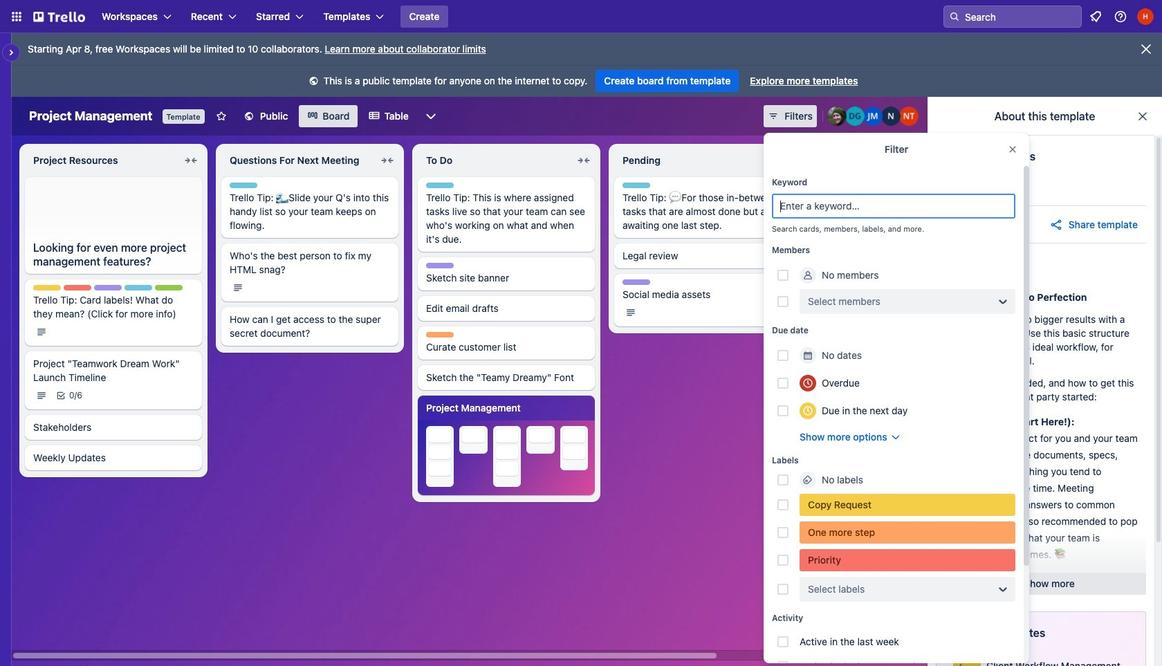 Task type: locate. For each thing, give the bounding box(es) containing it.
0 notifications image
[[1088, 8, 1104, 25]]

None text field
[[25, 149, 180, 172], [221, 149, 376, 172], [418, 149, 573, 172], [25, 149, 180, 172], [221, 149, 376, 172], [418, 149, 573, 172]]

Search field
[[960, 7, 1081, 26]]

search image
[[949, 11, 960, 22]]

color: orange, title: "one more step" element
[[426, 332, 454, 338], [819, 376, 847, 382], [800, 522, 1016, 544]]

1 vertical spatial color: yellow, title: "copy request" element
[[800, 494, 1016, 516]]

0 horizontal spatial collapse list image
[[183, 152, 199, 169]]

2 collapse list image from the left
[[379, 152, 396, 169]]

2 horizontal spatial collapse list image
[[576, 152, 592, 169]]

1 horizontal spatial color: yellow, title: "copy request" element
[[800, 494, 1016, 516]]

None text field
[[614, 149, 769, 172]]

0 vertical spatial color: yellow, title: "copy request" element
[[33, 285, 61, 290]]

1 horizontal spatial collapse list image
[[379, 152, 396, 169]]

color: purple, title: "design team" element
[[426, 263, 454, 268], [623, 280, 650, 285], [94, 285, 122, 290]]

2 horizontal spatial color: purple, title: "design team" element
[[623, 280, 650, 285]]

1 vertical spatial color: red, title: "priority" element
[[800, 549, 1016, 572]]

0 horizontal spatial color: red, title: "priority" element
[[64, 285, 91, 290]]

0 vertical spatial color: red, title: "priority" element
[[64, 285, 91, 290]]

Enter a keyword… text field
[[772, 194, 1016, 219]]

close popover image
[[1007, 144, 1019, 155]]

1 vertical spatial color: orange, title: "one more step" element
[[819, 376, 847, 382]]

collapse list image
[[183, 152, 199, 169], [379, 152, 396, 169], [576, 152, 592, 169]]

color: sky, title: "trello tip" element
[[230, 183, 257, 188], [426, 183, 454, 188], [623, 183, 650, 188], [125, 285, 152, 290], [819, 291, 847, 296]]

1 horizontal spatial color: red, title: "priority" element
[[800, 549, 1016, 572]]

color: red, title: "priority" element
[[64, 285, 91, 290], [800, 549, 1016, 572]]

3 collapse list image from the left
[[576, 152, 592, 169]]

Board name text field
[[22, 105, 159, 127]]

0 vertical spatial color: orange, title: "one more step" element
[[426, 332, 454, 338]]

color: yellow, title: "copy request" element
[[33, 285, 61, 290], [800, 494, 1016, 516]]

1 horizontal spatial color: purple, title: "design team" element
[[426, 263, 454, 268]]



Task type: describe. For each thing, give the bounding box(es) containing it.
howard (howard38800628) image
[[1138, 8, 1154, 25]]

0 horizontal spatial color: purple, title: "design team" element
[[94, 285, 122, 290]]

0 horizontal spatial color: yellow, title: "copy request" element
[[33, 285, 61, 290]]

sm image
[[307, 75, 321, 89]]

open information menu image
[[1114, 10, 1128, 24]]

caity (caity) image
[[828, 107, 847, 126]]

devan goldstein (devangoldstein2) image
[[846, 107, 865, 126]]

customize views image
[[424, 109, 438, 123]]

2 vertical spatial color: orange, title: "one more step" element
[[800, 522, 1016, 544]]

back to home image
[[33, 6, 85, 28]]

nic (nicoletollefson1) image
[[882, 107, 901, 126]]

nicole tang (nicoletang31) image
[[899, 107, 919, 126]]

color: lime, title: "halp" element
[[155, 285, 183, 290]]

primary element
[[0, 0, 1162, 33]]

star or unstar board image
[[216, 111, 227, 122]]

jordan mirchev (jordan_mirchev) image
[[864, 107, 883, 126]]

1 collapse list image from the left
[[183, 152, 199, 169]]



Task type: vqa. For each thing, say whether or not it's contained in the screenshot.
Email for Email notifications
no



